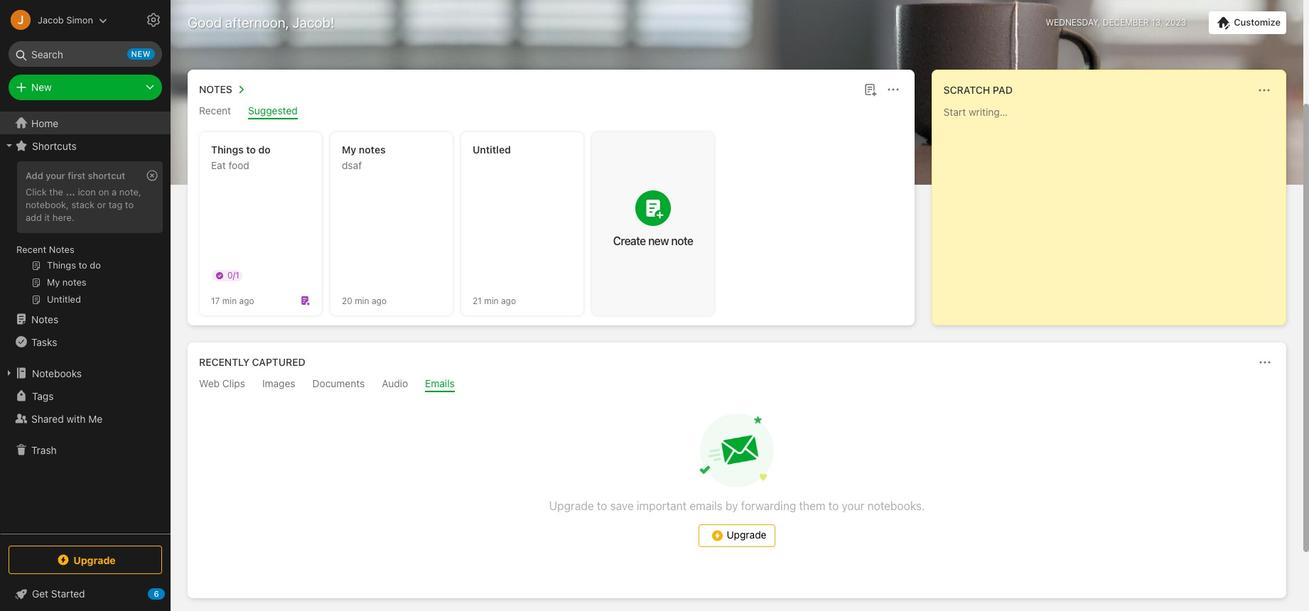 Task type: locate. For each thing, give the bounding box(es) containing it.
new
[[131, 49, 151, 58], [648, 235, 669, 247]]

notebooks
[[32, 367, 82, 379]]

0 vertical spatial upgrade
[[549, 500, 594, 512]]

captured
[[252, 356, 305, 368]]

note,
[[119, 186, 141, 198]]

your up the
[[46, 170, 65, 181]]

tree
[[0, 112, 171, 533]]

scratch pad
[[944, 84, 1013, 96]]

1 min from the left
[[222, 295, 237, 306]]

0 horizontal spatial your
[[46, 170, 65, 181]]

jacob!
[[292, 14, 334, 31]]

2 vertical spatial upgrade
[[73, 554, 116, 566]]

recent for recent notes
[[16, 244, 46, 255]]

click
[[26, 186, 47, 198]]

min right 20
[[355, 295, 369, 306]]

0 horizontal spatial recent
[[16, 244, 46, 255]]

settings image
[[145, 11, 162, 28]]

your right them
[[842, 500, 865, 512]]

min
[[222, 295, 237, 306], [355, 295, 369, 306], [484, 295, 499, 306]]

ago down 0/1
[[239, 295, 254, 306]]

to inside things to do eat food
[[246, 144, 256, 156]]

important
[[637, 500, 687, 512]]

emails tab
[[425, 377, 455, 392]]

click to collapse image
[[165, 585, 176, 602]]

more actions image inside 'field'
[[1256, 82, 1273, 99]]

group
[[0, 157, 170, 313]]

1 horizontal spatial ago
[[372, 295, 387, 306]]

3 min from the left
[[484, 295, 499, 306]]

upgrade
[[549, 500, 594, 512], [727, 529, 767, 541], [73, 554, 116, 566]]

new left note
[[648, 235, 669, 247]]

min right 17
[[222, 295, 237, 306]]

17
[[211, 295, 220, 306]]

1 horizontal spatial your
[[842, 500, 865, 512]]

1 tab list from the top
[[190, 104, 912, 119]]

1 vertical spatial upgrade
[[727, 529, 767, 541]]

Search text field
[[18, 41, 152, 67]]

0 horizontal spatial more actions image
[[885, 81, 902, 98]]

notes up tasks
[[31, 313, 58, 325]]

or
[[97, 199, 106, 210]]

on
[[98, 186, 109, 198]]

upgrade inside popup button
[[73, 554, 116, 566]]

tab list containing web clips
[[190, 377, 1284, 392]]

6
[[154, 589, 159, 598]]

to down note,
[[125, 199, 134, 210]]

expand notebooks image
[[4, 367, 15, 379]]

clips
[[222, 377, 245, 390]]

audio tab
[[382, 377, 408, 392]]

your inside the 'emails' tab panel
[[842, 500, 865, 512]]

upgrade down upgrade to save important emails by forwarding them to your notebooks.
[[727, 529, 767, 541]]

notes button
[[196, 81, 249, 98]]

tasks button
[[0, 331, 170, 353]]

Start writing… text field
[[944, 106, 1285, 313]]

0 vertical spatial notes
[[199, 83, 232, 95]]

upgrade up help and learning task checklist "field"
[[73, 554, 116, 566]]

0 vertical spatial tab list
[[190, 104, 912, 119]]

tab list
[[190, 104, 912, 119], [190, 377, 1284, 392]]

ago right 20
[[372, 295, 387, 306]]

tab list containing recent
[[190, 104, 912, 119]]

recently captured
[[199, 356, 305, 368]]

more actions field for scratch pad
[[1255, 80, 1274, 100]]

new search field
[[18, 41, 155, 67]]

1 horizontal spatial new
[[648, 235, 669, 247]]

to left the save
[[597, 500, 607, 512]]

2 horizontal spatial ago
[[501, 295, 516, 306]]

audio
[[382, 377, 408, 390]]

to inside icon on a note, notebook, stack or tag to add it here.
[[125, 199, 134, 210]]

0 horizontal spatial ago
[[239, 295, 254, 306]]

suggested tab panel
[[188, 119, 915, 326]]

2023
[[1165, 17, 1187, 28]]

min for 20
[[355, 295, 369, 306]]

get started
[[32, 588, 85, 600]]

documents tab
[[312, 377, 365, 392]]

0 vertical spatial recent
[[199, 104, 231, 117]]

upgrade left the save
[[549, 500, 594, 512]]

images
[[262, 377, 295, 390]]

tag
[[109, 199, 122, 210]]

recent down add
[[16, 244, 46, 255]]

things to do eat food
[[211, 144, 271, 171]]

wednesday,
[[1046, 17, 1101, 28]]

1 horizontal spatial min
[[355, 295, 369, 306]]

min right the 21
[[484, 295, 499, 306]]

create
[[613, 235, 646, 247]]

1 vertical spatial tab list
[[190, 377, 1284, 392]]

2 min from the left
[[355, 295, 369, 306]]

ago right the 21
[[501, 295, 516, 306]]

a
[[112, 186, 117, 198]]

21
[[473, 295, 482, 306]]

here.
[[52, 212, 74, 223]]

images tab
[[262, 377, 295, 392]]

recent
[[199, 104, 231, 117], [16, 244, 46, 255]]

2 tab list from the top
[[190, 377, 1284, 392]]

Account field
[[0, 6, 107, 34]]

scratch
[[944, 84, 990, 96]]

with
[[66, 413, 86, 425]]

1 vertical spatial new
[[648, 235, 669, 247]]

started
[[51, 588, 85, 600]]

to
[[246, 144, 256, 156], [125, 199, 134, 210], [597, 500, 607, 512], [829, 500, 839, 512]]

group containing add your first shortcut
[[0, 157, 170, 313]]

new button
[[9, 75, 162, 100]]

More actions field
[[883, 80, 903, 100], [1255, 80, 1274, 100], [1255, 353, 1275, 372]]

home link
[[0, 112, 171, 134]]

tree containing home
[[0, 112, 171, 533]]

0 horizontal spatial min
[[222, 295, 237, 306]]

good afternoon, jacob!
[[188, 14, 334, 31]]

it
[[44, 212, 50, 223]]

recent down notes button
[[199, 104, 231, 117]]

1 vertical spatial your
[[842, 500, 865, 512]]

food
[[229, 159, 249, 171]]

0 horizontal spatial upgrade
[[73, 554, 116, 566]]

scratch pad button
[[941, 82, 1013, 99]]

2 horizontal spatial min
[[484, 295, 499, 306]]

min for 17
[[222, 295, 237, 306]]

2 ago from the left
[[372, 295, 387, 306]]

recent tab
[[199, 104, 231, 119]]

ago
[[239, 295, 254, 306], [372, 295, 387, 306], [501, 295, 516, 306]]

web clips tab
[[199, 377, 245, 392]]

new down settings image
[[131, 49, 151, 58]]

notes up recent tab
[[199, 83, 232, 95]]

21 min ago
[[473, 295, 516, 306]]

more actions field for recently captured
[[1255, 353, 1275, 372]]

notes
[[199, 83, 232, 95], [49, 244, 74, 255], [31, 313, 58, 325]]

0 horizontal spatial new
[[131, 49, 151, 58]]

new inside new search box
[[131, 49, 151, 58]]

1 vertical spatial recent
[[16, 244, 46, 255]]

more actions image
[[1257, 354, 1274, 371]]

0 vertical spatial new
[[131, 49, 151, 58]]

to left "do"
[[246, 144, 256, 156]]

notes down here.
[[49, 244, 74, 255]]

more actions image
[[885, 81, 902, 98], [1256, 82, 1273, 99]]

shortcuts button
[[0, 134, 170, 157]]

create new note button
[[592, 132, 714, 316]]

eat
[[211, 159, 226, 171]]

1 horizontal spatial more actions image
[[1256, 82, 1273, 99]]

1 ago from the left
[[239, 295, 254, 306]]

notebook,
[[26, 199, 69, 210]]

2 horizontal spatial upgrade
[[727, 529, 767, 541]]

december
[[1103, 17, 1149, 28]]

shortcut
[[88, 170, 125, 181]]

to right them
[[829, 500, 839, 512]]

1 horizontal spatial recent
[[199, 104, 231, 117]]

3 ago from the left
[[501, 295, 516, 306]]



Task type: describe. For each thing, give the bounding box(es) containing it.
wednesday, december 13, 2023
[[1046, 17, 1187, 28]]

trash link
[[0, 439, 170, 461]]

tab list for notes
[[190, 104, 912, 119]]

simon
[[66, 14, 93, 25]]

recently captured button
[[196, 354, 305, 371]]

good
[[188, 14, 222, 31]]

recently
[[199, 356, 250, 368]]

documents
[[312, 377, 365, 390]]

add
[[26, 212, 42, 223]]

emails
[[425, 377, 455, 390]]

by
[[726, 500, 738, 512]]

icon on a note, notebook, stack or tag to add it here.
[[26, 186, 141, 223]]

Help and Learning task checklist field
[[0, 583, 171, 606]]

my notes dsaf
[[342, 144, 386, 171]]

web
[[199, 377, 220, 390]]

shared with me
[[31, 413, 103, 425]]

shared
[[31, 413, 64, 425]]

the
[[49, 186, 63, 198]]

afternoon,
[[225, 14, 289, 31]]

jacob simon
[[38, 14, 93, 25]]

new inside create new note button
[[648, 235, 669, 247]]

trash
[[31, 444, 57, 456]]

my
[[342, 144, 356, 156]]

13,
[[1152, 17, 1163, 28]]

emails tab panel
[[188, 392, 1287, 598]]

17 min ago
[[211, 295, 254, 306]]

first
[[68, 170, 85, 181]]

1 horizontal spatial upgrade
[[549, 500, 594, 512]]

1 vertical spatial notes
[[49, 244, 74, 255]]

...
[[66, 186, 75, 198]]

click the ...
[[26, 186, 75, 198]]

dsaf
[[342, 159, 362, 171]]

recent for recent
[[199, 104, 231, 117]]

0/1
[[227, 270, 239, 281]]

shortcuts
[[32, 140, 77, 152]]

them
[[799, 500, 826, 512]]

save
[[610, 500, 634, 512]]

2 vertical spatial notes
[[31, 313, 58, 325]]

get
[[32, 588, 48, 600]]

create new note
[[613, 235, 693, 247]]

min for 21
[[484, 295, 499, 306]]

group inside tree
[[0, 157, 170, 313]]

stack
[[71, 199, 95, 210]]

tab list for recently captured
[[190, 377, 1284, 392]]

notes
[[359, 144, 386, 156]]

emails
[[690, 500, 723, 512]]

notebooks link
[[0, 362, 170, 385]]

ago for 21 min ago
[[501, 295, 516, 306]]

pad
[[993, 84, 1013, 96]]

upgrade inside button
[[727, 529, 767, 541]]

upgrade button
[[9, 546, 162, 574]]

customize button
[[1209, 11, 1287, 34]]

new
[[31, 81, 52, 93]]

icon
[[78, 186, 96, 198]]

notes link
[[0, 308, 170, 331]]

notes inside button
[[199, 83, 232, 95]]

customize
[[1234, 16, 1281, 28]]

me
[[88, 413, 103, 425]]

ago for 17 min ago
[[239, 295, 254, 306]]

notebooks.
[[868, 500, 925, 512]]

shared with me link
[[0, 407, 170, 430]]

recent notes
[[16, 244, 74, 255]]

20 min ago
[[342, 295, 387, 306]]

upgrade button
[[699, 525, 775, 547]]

ago for 20 min ago
[[372, 295, 387, 306]]

web clips
[[199, 377, 245, 390]]

tags
[[32, 390, 54, 402]]

jacob
[[38, 14, 64, 25]]

20
[[342, 295, 352, 306]]

untitled
[[473, 144, 511, 156]]

note
[[671, 235, 693, 247]]

upgrade to save important emails by forwarding them to your notebooks.
[[549, 500, 925, 512]]

suggested tab
[[248, 104, 298, 119]]

suggested
[[248, 104, 298, 117]]

tags button
[[0, 385, 170, 407]]

add
[[26, 170, 43, 181]]

0 vertical spatial your
[[46, 170, 65, 181]]

do
[[258, 144, 271, 156]]

home
[[31, 117, 58, 129]]

things
[[211, 144, 244, 156]]

add your first shortcut
[[26, 170, 125, 181]]

tasks
[[31, 336, 57, 348]]

forwarding
[[741, 500, 796, 512]]



Task type: vqa. For each thing, say whether or not it's contained in the screenshot.
'Tasks'
yes



